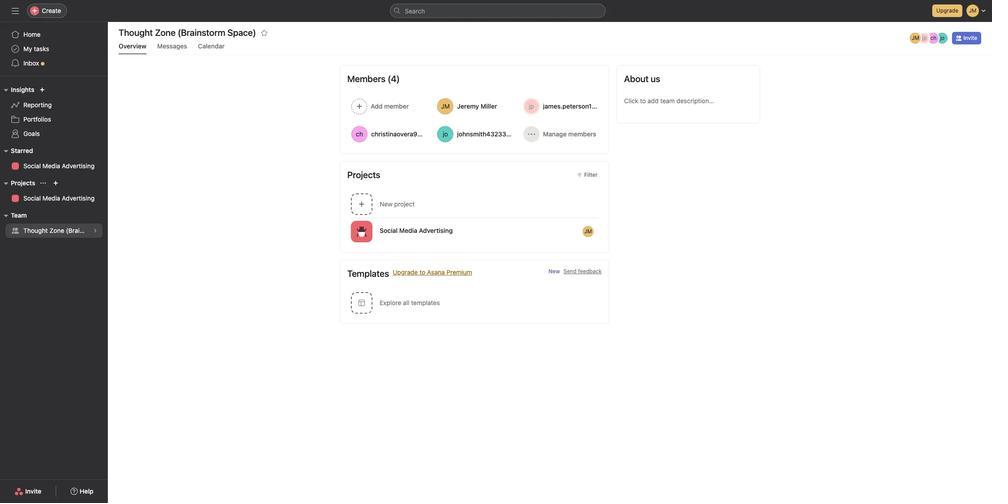 Task type: describe. For each thing, give the bounding box(es) containing it.
thought zone (brainstorm space)
[[23, 227, 122, 235]]

new for new project
[[380, 200, 393, 208]]

filter button
[[573, 169, 602, 182]]

zone for (brainstorm
[[49, 227, 64, 235]]

jo
[[940, 35, 945, 41]]

advertising for projects
[[62, 195, 95, 202]]

social for starred
[[23, 162, 41, 170]]

christinaovera9@gmail.com button
[[347, 122, 454, 147]]

reporting link
[[5, 98, 102, 112]]

portfolios link
[[5, 112, 102, 127]]

social media advertising link for projects
[[5, 191, 102, 206]]

zone for (brainstorm space)
[[155, 27, 176, 38]]

reporting
[[23, 101, 52, 109]]

team button
[[0, 210, 27, 221]]

new send feedback
[[549, 268, 602, 275]]

space)
[[102, 227, 122, 235]]

templates upgrade to asana premium
[[347, 269, 472, 279]]

new for new send feedback
[[549, 268, 560, 275]]

social media advertising for starred
[[23, 162, 95, 170]]

create
[[42, 7, 61, 14]]

upgrade inside templates upgrade to asana premium
[[393, 269, 418, 276]]

new project
[[380, 200, 415, 208]]

calendar link
[[198, 42, 225, 54]]

insights element
[[0, 82, 108, 143]]

christinaovera9@gmail.com
[[371, 130, 454, 138]]

thought for thought zone (brainstorm space)
[[23, 227, 48, 235]]

upgrade button
[[933, 4, 963, 17]]

media for projects
[[43, 195, 60, 202]]

my tasks link
[[5, 42, 102, 56]]

upgrade inside upgrade button
[[937, 7, 959, 14]]

send feedback link
[[564, 268, 602, 276]]

1 horizontal spatial projects
[[347, 170, 381, 180]]

manage members
[[543, 130, 596, 138]]

goals
[[23, 130, 40, 138]]

inbox link
[[5, 56, 102, 71]]

messages
[[157, 42, 187, 50]]

johnsmith43233@gmail.com
[[457, 130, 543, 138]]

create button
[[27, 4, 67, 18]]

Search tasks, projects, and more text field
[[390, 4, 606, 18]]

show options, current sort, top image
[[41, 181, 46, 186]]

jeremy miller
[[457, 102, 497, 110]]

feedback
[[578, 268, 602, 275]]

0 horizontal spatial invite button
[[9, 484, 47, 500]]

starred
[[11, 147, 33, 155]]

thought zone (brainstorm space)
[[119, 27, 256, 38]]

project
[[394, 200, 415, 208]]

upgrade to asana premium button
[[393, 268, 472, 288]]

filter
[[584, 172, 598, 178]]

goals link
[[5, 127, 102, 141]]

explore all templates
[[380, 299, 440, 307]]

ch
[[931, 35, 937, 41]]

add member button
[[347, 94, 430, 119]]

1 horizontal spatial invite
[[964, 35, 978, 41]]



Task type: vqa. For each thing, say whether or not it's contained in the screenshot.
the bottom Invite Button
yes



Task type: locate. For each thing, give the bounding box(es) containing it.
social inside projects element
[[23, 195, 41, 202]]

projects inside dropdown button
[[11, 179, 35, 187]]

advertising up asana
[[419, 227, 453, 234]]

media inside starred element
[[43, 162, 60, 170]]

0 vertical spatial invite
[[964, 35, 978, 41]]

advertising inside projects element
[[62, 195, 95, 202]]

insights button
[[0, 84, 34, 95]]

projects button
[[0, 178, 35, 189]]

1 vertical spatial new
[[549, 268, 560, 275]]

1 horizontal spatial invite button
[[953, 32, 982, 44]]

media for starred
[[43, 162, 60, 170]]

(brainstorm
[[66, 227, 100, 235]]

invite
[[964, 35, 978, 41], [25, 488, 41, 496]]

social media advertising link inside projects element
[[5, 191, 102, 206]]

manage members button
[[519, 122, 602, 147]]

0 horizontal spatial jm
[[584, 228, 592, 235]]

0 horizontal spatial projects
[[11, 179, 35, 187]]

2 vertical spatial advertising
[[419, 227, 453, 234]]

thought down team
[[23, 227, 48, 235]]

media
[[43, 162, 60, 170], [43, 195, 60, 202], [399, 227, 417, 234]]

see details, thought zone (brainstorm space) image
[[93, 228, 98, 234]]

0 vertical spatial social media advertising
[[23, 162, 95, 170]]

social inside starred element
[[23, 162, 41, 170]]

explore
[[380, 299, 401, 307]]

home link
[[5, 27, 102, 42]]

2 vertical spatial social media advertising
[[380, 227, 453, 234]]

1 horizontal spatial upgrade
[[937, 7, 959, 14]]

social for projects
[[23, 195, 41, 202]]

0 vertical spatial media
[[43, 162, 60, 170]]

social down starred
[[23, 162, 41, 170]]

social media advertising for projects
[[23, 195, 95, 202]]

to
[[420, 269, 425, 276]]

1 vertical spatial advertising
[[62, 195, 95, 202]]

premium
[[447, 269, 472, 276]]

advertising up teams element
[[62, 195, 95, 202]]

social media advertising
[[23, 162, 95, 170], [23, 195, 95, 202], [380, 227, 453, 234]]

advertising inside starred element
[[62, 162, 95, 170]]

johnsmith43233@gmail.com button
[[433, 122, 543, 147]]

2 social media advertising link from the top
[[5, 191, 102, 206]]

thought zone (brainstorm space) link
[[5, 224, 122, 238]]

jeremy miller button
[[433, 94, 516, 119]]

send
[[564, 268, 577, 275]]

all
[[403, 299, 410, 307]]

1 vertical spatial upgrade
[[393, 269, 418, 276]]

1 vertical spatial thought
[[23, 227, 48, 235]]

1 social media advertising link from the top
[[5, 159, 102, 173]]

new
[[380, 200, 393, 208], [549, 268, 560, 275]]

starred element
[[0, 143, 108, 175]]

new project or portfolio image
[[53, 181, 59, 186]]

help
[[80, 488, 93, 496]]

media inside projects element
[[43, 195, 60, 202]]

james.peterson1902@gmail.com
[[543, 102, 640, 110]]

overview
[[119, 42, 146, 50]]

my
[[23, 45, 32, 53]]

0 vertical spatial jm
[[912, 35, 919, 41]]

social media advertising link up the new project or portfolio image
[[5, 159, 102, 173]]

1 vertical spatial social media advertising
[[23, 195, 95, 202]]

1 horizontal spatial zone
[[155, 27, 176, 38]]

0 vertical spatial social
[[23, 162, 41, 170]]

zone inside teams element
[[49, 227, 64, 235]]

upgrade up jo
[[937, 7, 959, 14]]

1 vertical spatial zone
[[49, 227, 64, 235]]

thought up overview
[[119, 27, 153, 38]]

zone
[[155, 27, 176, 38], [49, 227, 64, 235]]

jm up feedback
[[584, 228, 592, 235]]

thought
[[119, 27, 153, 38], [23, 227, 48, 235]]

projects up new project
[[347, 170, 381, 180]]

social media advertising up the new project or portfolio image
[[23, 162, 95, 170]]

0 vertical spatial new
[[380, 200, 393, 208]]

thought inside teams element
[[23, 227, 48, 235]]

social media advertising inside starred element
[[23, 162, 95, 170]]

0 horizontal spatial upgrade
[[393, 269, 418, 276]]

inbox
[[23, 59, 39, 67]]

new left project
[[380, 200, 393, 208]]

0 horizontal spatial zone
[[49, 227, 64, 235]]

zone up messages
[[155, 27, 176, 38]]

teams element
[[0, 208, 122, 240]]

2 vertical spatial media
[[399, 227, 417, 234]]

projects element
[[0, 175, 108, 208]]

upgrade
[[937, 7, 959, 14], [393, 269, 418, 276]]

add to starred image
[[261, 29, 268, 36]]

my tasks
[[23, 45, 49, 53]]

0 horizontal spatial thought
[[23, 227, 48, 235]]

social
[[23, 162, 41, 170], [23, 195, 41, 202], [380, 227, 398, 234]]

1 horizontal spatial thought
[[119, 27, 153, 38]]

media down project
[[399, 227, 417, 234]]

1 vertical spatial invite
[[25, 488, 41, 496]]

0 vertical spatial thought
[[119, 27, 153, 38]]

social media advertising link for starred
[[5, 159, 102, 173]]

social down show options, current sort, top "icon"
[[23, 195, 41, 202]]

hide sidebar image
[[12, 7, 19, 14]]

home
[[23, 31, 41, 38]]

bug image
[[356, 226, 367, 237]]

projects
[[347, 170, 381, 180], [11, 179, 35, 187]]

social media advertising down project
[[380, 227, 453, 234]]

templates
[[347, 269, 389, 279]]

portfolios
[[23, 116, 51, 123]]

social right bug 'icon'
[[380, 227, 398, 234]]

1 vertical spatial social
[[23, 195, 41, 202]]

overview link
[[119, 42, 146, 54]]

advertising up projects element at the top of page
[[62, 162, 95, 170]]

asana
[[427, 269, 445, 276]]

0 vertical spatial upgrade
[[937, 7, 959, 14]]

0 vertical spatial zone
[[155, 27, 176, 38]]

1 vertical spatial jm
[[584, 228, 592, 235]]

messages link
[[157, 42, 187, 54]]

zone left (brainstorm
[[49, 227, 64, 235]]

social media advertising link down the new project or portfolio image
[[5, 191, 102, 206]]

0 vertical spatial advertising
[[62, 162, 95, 170]]

advertising for starred
[[62, 162, 95, 170]]

1 vertical spatial media
[[43, 195, 60, 202]]

calendar
[[198, 42, 225, 50]]

0 vertical spatial social media advertising link
[[5, 159, 102, 173]]

media down the new project or portfolio image
[[43, 195, 60, 202]]

0 vertical spatial invite button
[[953, 32, 982, 44]]

social media advertising link inside starred element
[[5, 159, 102, 173]]

insights
[[11, 86, 34, 93]]

templates
[[411, 299, 440, 307]]

1 vertical spatial invite button
[[9, 484, 47, 500]]

0 horizontal spatial invite
[[25, 488, 41, 496]]

1 vertical spatial social media advertising link
[[5, 191, 102, 206]]

advertising
[[62, 162, 95, 170], [62, 195, 95, 202], [419, 227, 453, 234]]

upgrade left to
[[393, 269, 418, 276]]

(brainstorm space)
[[178, 27, 256, 38]]

team
[[11, 212, 27, 219]]

new left the send
[[549, 268, 560, 275]]

jm
[[912, 35, 919, 41], [584, 228, 592, 235]]

tasks
[[34, 45, 49, 53]]

1 horizontal spatial jm
[[912, 35, 919, 41]]

social media advertising down the new project or portfolio image
[[23, 195, 95, 202]]

new image
[[40, 87, 45, 93]]

james.peterson1902@gmail.com button
[[519, 94, 640, 119]]

social media advertising link
[[5, 159, 102, 173], [5, 191, 102, 206]]

social media advertising inside projects element
[[23, 195, 95, 202]]

about us
[[624, 74, 660, 84]]

jp
[[922, 35, 927, 41]]

thought for thought zone (brainstorm space)
[[119, 27, 153, 38]]

add member
[[371, 102, 409, 110]]

members (4)
[[347, 74, 400, 84]]

invite button
[[953, 32, 982, 44], [9, 484, 47, 500]]

1 horizontal spatial new
[[549, 268, 560, 275]]

0 horizontal spatial new
[[380, 200, 393, 208]]

media up the new project or portfolio image
[[43, 162, 60, 170]]

2 vertical spatial social
[[380, 227, 398, 234]]

global element
[[0, 22, 108, 76]]

projects left show options, current sort, top "icon"
[[11, 179, 35, 187]]

help button
[[65, 484, 99, 500]]

starred button
[[0, 146, 33, 156]]

jm left 'jp'
[[912, 35, 919, 41]]



